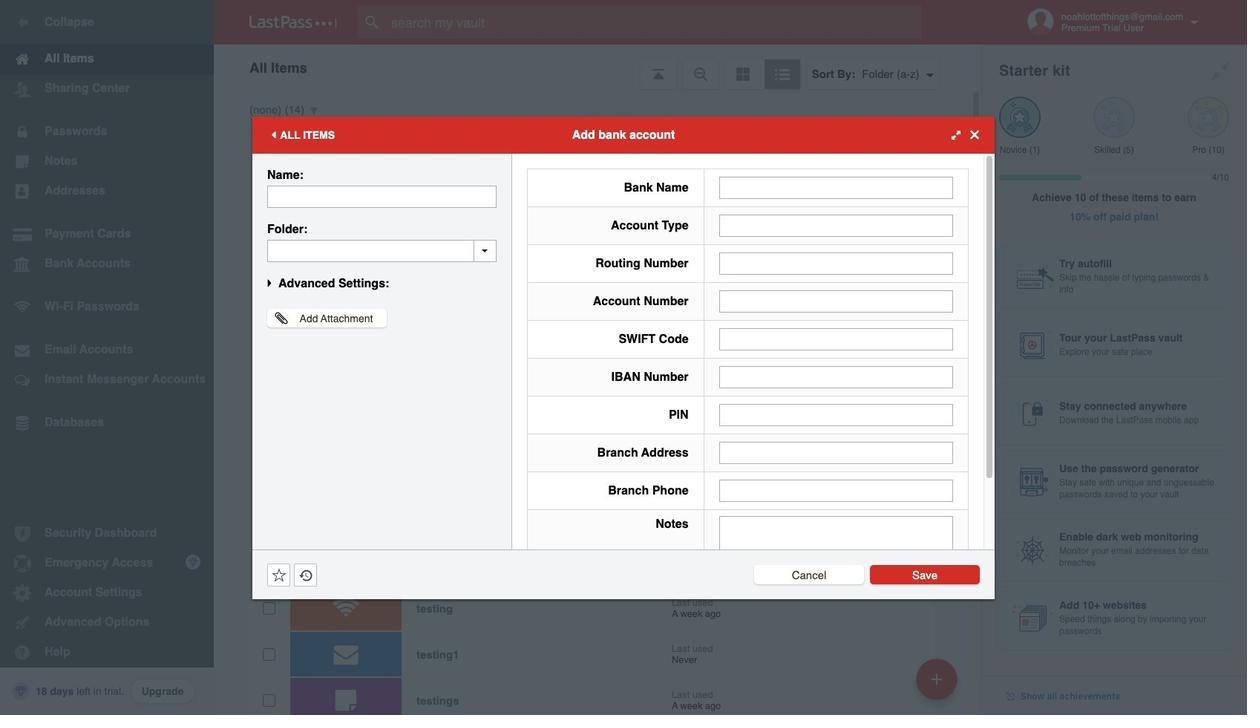 Task type: locate. For each thing, give the bounding box(es) containing it.
new item image
[[932, 674, 943, 684]]

None text field
[[719, 176, 954, 199], [719, 214, 954, 237], [719, 252, 954, 274], [719, 328, 954, 350], [719, 442, 954, 464], [719, 479, 954, 502], [719, 516, 954, 608], [719, 176, 954, 199], [719, 214, 954, 237], [719, 252, 954, 274], [719, 328, 954, 350], [719, 442, 954, 464], [719, 479, 954, 502], [719, 516, 954, 608]]

new item navigation
[[911, 654, 967, 715]]

None text field
[[267, 185, 497, 208], [267, 240, 497, 262], [719, 290, 954, 312], [719, 366, 954, 388], [719, 404, 954, 426], [267, 185, 497, 208], [267, 240, 497, 262], [719, 290, 954, 312], [719, 366, 954, 388], [719, 404, 954, 426]]

vault options navigation
[[214, 45, 982, 89]]

dialog
[[253, 116, 995, 618]]



Task type: describe. For each thing, give the bounding box(es) containing it.
lastpass image
[[250, 16, 337, 29]]

search my vault text field
[[358, 6, 951, 39]]

Search search field
[[358, 6, 951, 39]]

main navigation navigation
[[0, 0, 214, 715]]



